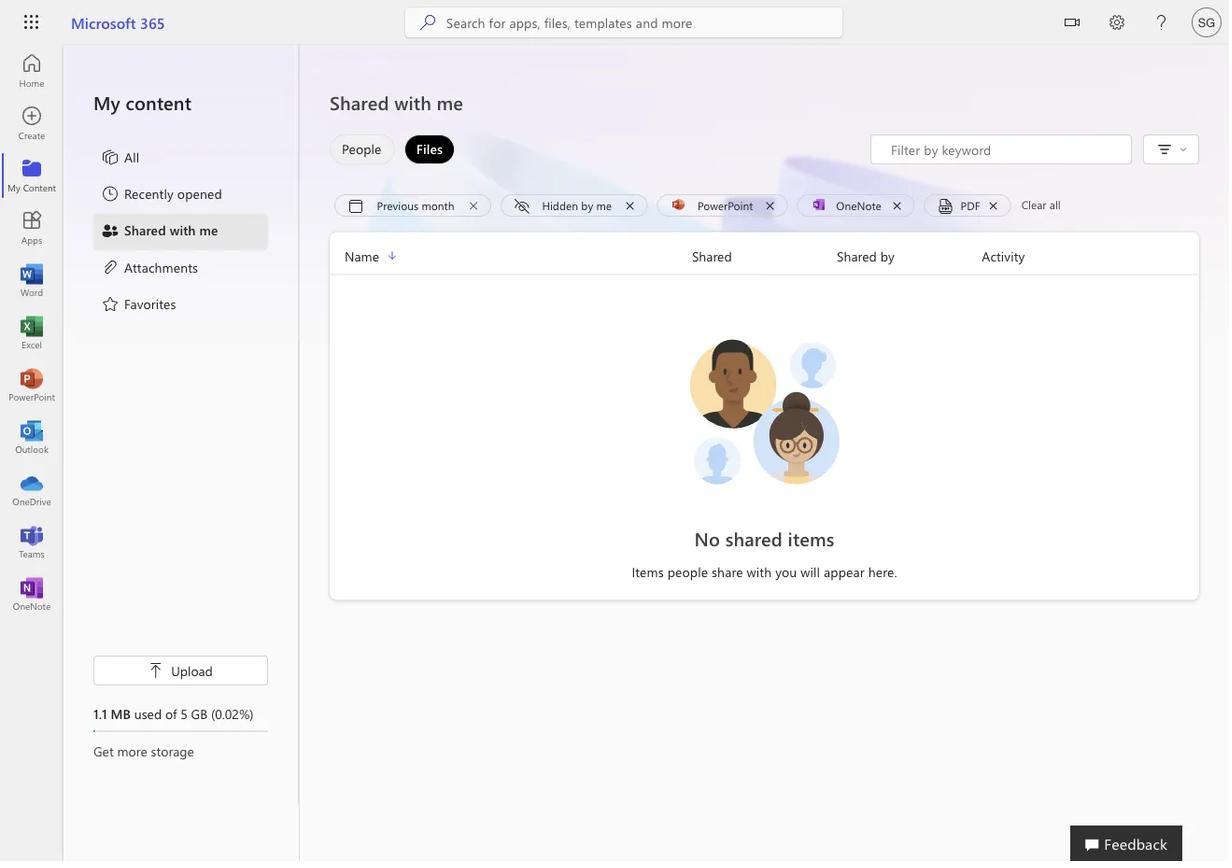 Task type: vqa. For each thing, say whether or not it's contained in the screenshot.
ATTACHMENTS element
yes



Task type: describe. For each thing, give the bounding box(es) containing it.
create image
[[22, 114, 41, 133]]

feedback
[[1105, 834, 1168, 854]]

here.
[[869, 564, 898, 581]]

shared with me inside menu
[[124, 221, 218, 239]]

feedback button
[[1071, 826, 1183, 862]]

shared by
[[837, 247, 895, 264]]

pdf
[[961, 198, 981, 213]]

items people share with you will appear here.
[[632, 564, 898, 581]]

row containing name
[[330, 245, 1200, 275]]

shared button
[[692, 245, 837, 267]]

onenote image
[[22, 585, 41, 604]]

previous month button
[[335, 194, 492, 221]]

powerpoint button
[[657, 194, 788, 217]]

my
[[93, 90, 120, 115]]

by for shared
[[881, 247, 895, 264]]

1.1
[[93, 705, 107, 722]]

activity, column 4 of 4 column header
[[982, 245, 1200, 267]]

you
[[776, 564, 798, 581]]

no shared items
[[695, 526, 835, 551]]

all
[[1050, 197, 1061, 212]]

more
[[117, 743, 147, 760]]

 button
[[1150, 136, 1193, 163]]

(0.02%)
[[211, 705, 254, 722]]

 upload
[[149, 662, 213, 679]]

people
[[342, 140, 382, 157]]

hidden
[[542, 198, 579, 213]]

365
[[140, 12, 165, 32]]

name button
[[330, 245, 692, 267]]

onenote
[[837, 198, 882, 213]]

hidden by me button
[[501, 194, 648, 221]]

shared down onenote button
[[837, 247, 877, 264]]

activity
[[982, 247, 1026, 264]]

mb
[[111, 705, 131, 722]]

excel image
[[22, 323, 41, 342]]

of
[[165, 705, 177, 722]]

get more storage
[[93, 743, 194, 760]]

clear
[[1022, 197, 1047, 212]]

microsoft 365
[[71, 12, 165, 32]]

0 vertical spatial with
[[395, 90, 432, 115]]

onedrive image
[[22, 480, 41, 499]]

shared
[[726, 526, 783, 551]]

tab list containing people
[[325, 135, 460, 164]]

word image
[[22, 271, 41, 290]]

 button
[[1050, 0, 1095, 48]]

sg
[[1199, 15, 1216, 29]]

pdf button
[[925, 194, 1012, 221]]

attachments element
[[101, 258, 198, 280]]

1 horizontal spatial me
[[437, 90, 464, 115]]

recently
[[124, 185, 174, 202]]

storage
[[151, 743, 194, 760]]


[[149, 664, 164, 678]]

used
[[134, 705, 162, 722]]

teams image
[[22, 533, 41, 551]]

no
[[695, 526, 721, 551]]



Task type: locate. For each thing, give the bounding box(es) containing it.
people
[[668, 564, 708, 581]]

empty state icon image
[[681, 328, 849, 496]]

shared up 'people'
[[330, 90, 389, 115]]

2 horizontal spatial with
[[747, 564, 772, 581]]


[[1180, 146, 1188, 153]]

clear all
[[1022, 197, 1061, 212]]

me inside button
[[597, 198, 612, 213]]

me down the opened
[[200, 221, 218, 239]]

0 vertical spatial by
[[582, 198, 594, 213]]

my content image
[[22, 166, 41, 185]]

1 horizontal spatial by
[[881, 247, 895, 264]]

files tab
[[400, 135, 460, 164]]

microsoft 365 banner
[[0, 0, 1230, 48]]

shared by button
[[837, 245, 982, 267]]

1 vertical spatial shared with me
[[124, 221, 218, 239]]

0 horizontal spatial shared with me
[[124, 221, 218, 239]]

recently opened element
[[101, 184, 222, 207]]

2 vertical spatial with
[[747, 564, 772, 581]]

status
[[871, 135, 1133, 164]]

0 horizontal spatial by
[[582, 198, 594, 213]]

shared with me element
[[101, 221, 218, 243]]

1 vertical spatial by
[[881, 247, 895, 264]]

by
[[582, 198, 594, 213], [881, 247, 895, 264]]

all
[[124, 148, 139, 165]]

with inside status
[[747, 564, 772, 581]]

month
[[422, 198, 455, 213]]

favorites element
[[101, 294, 176, 317]]

outlook image
[[22, 428, 41, 447]]

2 horizontal spatial me
[[597, 198, 612, 213]]

will
[[801, 564, 821, 581]]

files
[[417, 140, 443, 157]]

0 horizontal spatial with
[[170, 221, 196, 239]]

1 vertical spatial me
[[597, 198, 612, 213]]

me
[[437, 90, 464, 115], [597, 198, 612, 213], [200, 221, 218, 239]]

appear
[[824, 564, 865, 581]]

with down recently opened
[[170, 221, 196, 239]]

clear all button
[[1016, 194, 1067, 217]]

shared down the powerpoint button
[[692, 247, 732, 264]]

Filter by keyword text field
[[890, 140, 1122, 159]]

microsoft
[[71, 12, 136, 32]]

with left you
[[747, 564, 772, 581]]

my content left pane navigation navigation
[[64, 45, 299, 806]]

powerpoint
[[698, 198, 754, 213]]

shared
[[330, 90, 389, 115], [124, 221, 166, 239], [692, 247, 732, 264], [837, 247, 877, 264]]

gb
[[191, 705, 208, 722]]

menu containing all
[[93, 140, 268, 324]]

0 vertical spatial me
[[437, 90, 464, 115]]

onenote button
[[798, 194, 915, 217]]

get
[[93, 743, 114, 760]]

items people share with you will appear here. status
[[547, 563, 982, 582]]

people tab
[[325, 135, 400, 164]]

by right hidden
[[582, 198, 594, 213]]

me right hidden
[[597, 198, 612, 213]]

content
[[126, 90, 192, 115]]


[[1065, 15, 1080, 30]]

attachments
[[124, 258, 198, 275]]

shared with me
[[330, 90, 464, 115], [124, 221, 218, 239]]

1 horizontal spatial with
[[395, 90, 432, 115]]

share
[[712, 564, 744, 581]]

0 horizontal spatial me
[[200, 221, 218, 239]]

powerpoint image
[[22, 376, 41, 394]]

get more storage button
[[93, 742, 268, 761]]

previous
[[377, 198, 419, 213]]

me up files
[[437, 90, 464, 115]]

with
[[395, 90, 432, 115], [170, 221, 196, 239], [747, 564, 772, 581]]

1.1 mb used of 5 gb (0.02%)
[[93, 705, 254, 722]]

row
[[330, 245, 1200, 275]]

no shared items status
[[547, 526, 982, 552]]

0 vertical spatial shared with me
[[330, 90, 464, 115]]

hidden by me
[[542, 198, 612, 213]]

shared with me down 'recently opened' 'element'
[[124, 221, 218, 239]]

shared with me up files
[[330, 90, 464, 115]]

None search field
[[405, 7, 843, 37]]

upload
[[171, 662, 213, 679]]

me inside my content left pane navigation navigation
[[200, 221, 218, 239]]

with inside menu
[[170, 221, 196, 239]]

all element
[[101, 148, 139, 170]]

name
[[345, 247, 379, 264]]

opened
[[177, 185, 222, 202]]

Search box. Suggestions appear as you type. search field
[[447, 7, 843, 37]]

items
[[788, 526, 835, 551]]

shared down recently
[[124, 221, 166, 239]]

2 vertical spatial me
[[200, 221, 218, 239]]

my content
[[93, 90, 192, 115]]

tab list
[[325, 135, 460, 164]]

sg button
[[1185, 0, 1230, 45]]

navigation
[[0, 45, 64, 621]]

menu
[[93, 140, 268, 324]]

by for hidden
[[582, 198, 594, 213]]

shared inside menu
[[124, 221, 166, 239]]

by down onenote on the top right of the page
[[881, 247, 895, 264]]

recently opened
[[124, 185, 222, 202]]

home image
[[22, 62, 41, 80]]

favorites
[[124, 295, 176, 312]]

with up files
[[395, 90, 432, 115]]

5
[[181, 705, 188, 722]]

items
[[632, 564, 664, 581]]

menu inside my content left pane navigation navigation
[[93, 140, 268, 324]]

1 horizontal spatial shared with me
[[330, 90, 464, 115]]

apps image
[[22, 219, 41, 237]]

none search field inside microsoft 365 banner
[[405, 7, 843, 37]]

1 vertical spatial with
[[170, 221, 196, 239]]

previous month
[[377, 198, 455, 213]]



